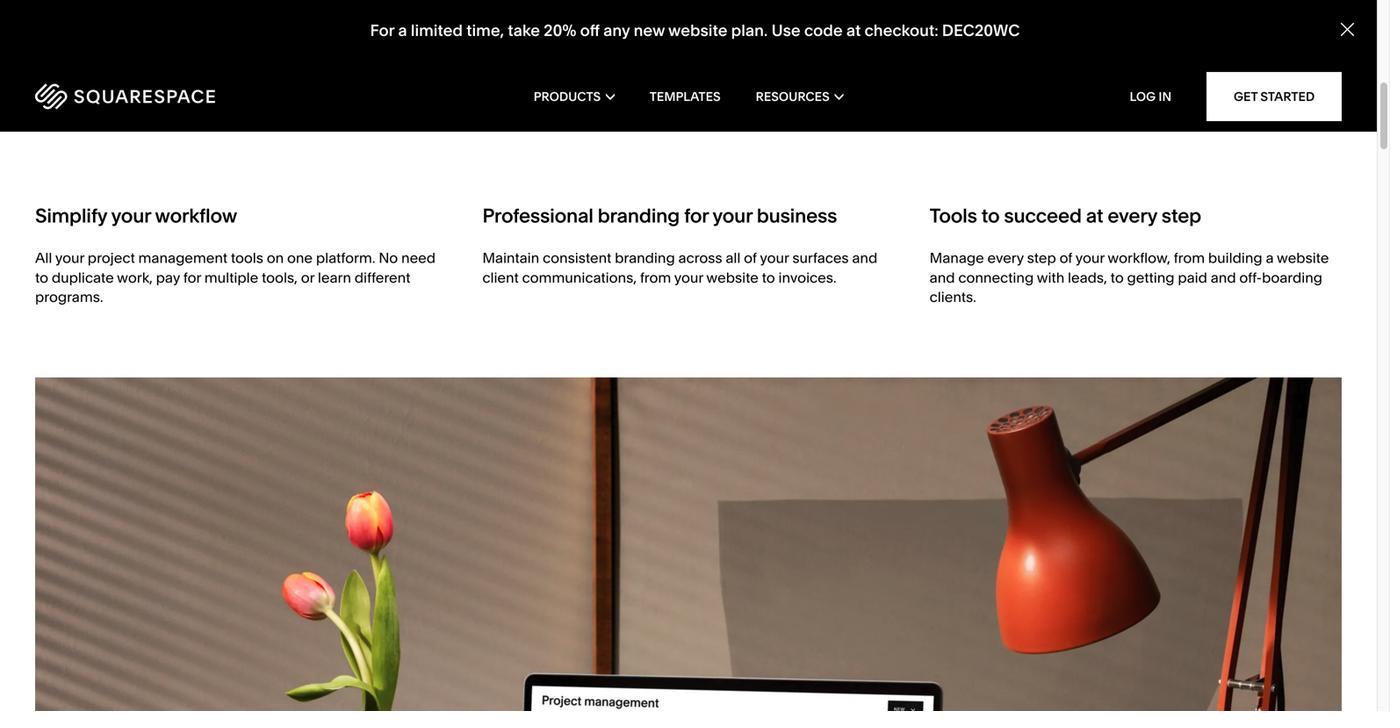 Task type: describe. For each thing, give the bounding box(es) containing it.
website for a
[[1277, 249, 1329, 267]]

branding inside maintain consistent branding across all of your surfaces and client communications, from your website to invoices.
[[615, 249, 675, 267]]

time,
[[467, 21, 504, 40]]

your inside "an easier way to work with clients so you can focus on delivering services and growing your business."
[[169, 60, 236, 103]]

maintain
[[483, 249, 540, 267]]

maintain consistent branding across all of your surfaces and client communications, from your website to invoices.
[[483, 249, 878, 286]]

a laptop sitting atop a desk displays the squarespace project management dashboard, where users can track client communications, send and receive invoices, and monitor the status of all their projects. image
[[35, 378, 1342, 711]]

client
[[483, 269, 519, 286]]

manage
[[930, 249, 984, 267]]

surfaces
[[793, 249, 849, 267]]

tools
[[930, 204, 977, 228]]

easier
[[85, 0, 178, 33]]

0 vertical spatial a
[[398, 21, 407, 40]]

with inside manage every step of your workflow, from building a website and connecting with leads, to getting paid and off-boarding clients.
[[1037, 269, 1065, 286]]

use
[[772, 21, 801, 40]]

one
[[287, 249, 313, 267]]

and down building
[[1211, 269, 1236, 286]]

in
[[1159, 89, 1172, 104]]

website inside maintain consistent branding across all of your surfaces and client communications, from your website to invoices.
[[707, 269, 759, 286]]

all your project management tools on one platform. no need to duplicate work, pay for multiple tools, or learn different programs.
[[35, 249, 436, 306]]

professional branding for your business
[[483, 204, 837, 228]]

across
[[679, 249, 723, 267]]

products
[[534, 89, 601, 104]]

plan.
[[731, 21, 768, 40]]

1 horizontal spatial for
[[684, 204, 709, 228]]

consistent
[[543, 249, 612, 267]]

dec20wc
[[942, 21, 1020, 40]]

way
[[184, 0, 245, 33]]

can
[[35, 25, 92, 68]]

leads,
[[1068, 269, 1108, 286]]

focus
[[99, 25, 183, 68]]

0 vertical spatial at
[[847, 21, 861, 40]]

multiple
[[204, 269, 258, 286]]

take
[[508, 21, 540, 40]]

step inside manage every step of your workflow, from building a website and connecting with leads, to getting paid and off-boarding clients.
[[1027, 249, 1056, 267]]

checkout:
[[865, 21, 939, 40]]

templates link
[[650, 61, 721, 132]]

from inside maintain consistent branding across all of your surfaces and client communications, from your website to invoices.
[[640, 269, 671, 286]]

business
[[757, 204, 837, 228]]

no
[[379, 249, 398, 267]]

your up invoices.
[[760, 249, 789, 267]]

0 vertical spatial branding
[[598, 204, 680, 228]]

your down "across"
[[674, 269, 704, 286]]

to inside manage every step of your workflow, from building a website and connecting with leads, to getting paid and off-boarding clients.
[[1111, 269, 1124, 286]]

succeed
[[1004, 204, 1082, 228]]

an easier way to work with clients so you can focus on delivering services and growing your business.
[[35, 0, 647, 103]]

your inside all your project management tools on one platform. no need to duplicate work, pay for multiple tools, or learn different programs.
[[55, 249, 84, 267]]

to inside maintain consistent branding across all of your surfaces and client communications, from your website to invoices.
[[762, 269, 775, 286]]

all
[[726, 249, 741, 267]]

for
[[370, 21, 395, 40]]

boarding
[[1262, 269, 1323, 286]]

clients.
[[930, 289, 977, 306]]

1 vertical spatial at
[[1086, 204, 1104, 228]]

0 vertical spatial every
[[1108, 204, 1158, 228]]

getting
[[1127, 269, 1175, 286]]

programs.
[[35, 289, 103, 306]]

all
[[35, 249, 52, 267]]



Task type: vqa. For each thing, say whether or not it's contained in the screenshot.
Dec20Wc
yes



Task type: locate. For each thing, give the bounding box(es) containing it.
your up project
[[111, 204, 151, 228]]

1 vertical spatial on
[[267, 249, 284, 267]]

simplify
[[35, 204, 107, 228]]

0 horizontal spatial on
[[190, 25, 230, 68]]

website inside manage every step of your workflow, from building a website and connecting with leads, to getting paid and off-boarding clients.
[[1277, 249, 1329, 267]]

on up tools,
[[267, 249, 284, 267]]

off-
[[1240, 269, 1262, 286]]

to down all
[[35, 269, 48, 286]]

0 vertical spatial on
[[190, 25, 230, 68]]

your
[[169, 60, 236, 103], [111, 204, 151, 228], [713, 204, 753, 228], [55, 249, 84, 267], [760, 249, 789, 267], [1076, 249, 1105, 267], [674, 269, 704, 286]]

to left invoices.
[[762, 269, 775, 286]]

an
[[35, 0, 78, 33]]

1 horizontal spatial a
[[1266, 249, 1274, 267]]

of inside manage every step of your workflow, from building a website and connecting with leads, to getting paid and off-boarding clients.
[[1060, 249, 1073, 267]]

limited
[[411, 21, 463, 40]]

0 vertical spatial website
[[668, 21, 728, 40]]

1 vertical spatial a
[[1266, 249, 1274, 267]]

a right the for
[[398, 21, 407, 40]]

1 horizontal spatial step
[[1162, 204, 1202, 228]]

your inside manage every step of your workflow, from building a website and connecting with leads, to getting paid and off-boarding clients.
[[1076, 249, 1105, 267]]

to right "way"
[[252, 0, 283, 33]]

templates
[[650, 89, 721, 104]]

simplify your workflow
[[35, 204, 237, 228]]

2 of from the left
[[1060, 249, 1073, 267]]

learn
[[318, 269, 351, 286]]

0 horizontal spatial a
[[398, 21, 407, 40]]

your up duplicate at the top of page
[[55, 249, 84, 267]]

1 horizontal spatial at
[[1086, 204, 1104, 228]]

pay
[[156, 269, 180, 286]]

your down "way"
[[169, 60, 236, 103]]

tools to succeed at every step
[[930, 204, 1202, 228]]

branding up maintain consistent branding across all of your surfaces and client communications, from your website to invoices.
[[598, 204, 680, 228]]

your up all
[[713, 204, 753, 228]]

clients
[[441, 0, 540, 33]]

growing
[[35, 60, 162, 103]]

resources button
[[756, 61, 844, 132]]

with
[[371, 0, 434, 33], [1037, 269, 1065, 286]]

1 vertical spatial branding
[[615, 249, 675, 267]]

workflow
[[155, 204, 237, 228]]

every up workflow,
[[1108, 204, 1158, 228]]

different
[[355, 269, 410, 286]]

0 vertical spatial step
[[1162, 204, 1202, 228]]

any
[[604, 21, 630, 40]]

of inside maintain consistent branding across all of your surfaces and client communications, from your website to invoices.
[[744, 249, 757, 267]]

1 vertical spatial from
[[640, 269, 671, 286]]

at right code
[[847, 21, 861, 40]]

to
[[252, 0, 283, 33], [982, 204, 1000, 228], [35, 269, 48, 286], [762, 269, 775, 286], [1111, 269, 1124, 286]]

with inside "an easier way to work with clients so you can focus on delivering services and growing your business."
[[371, 0, 434, 33]]

from inside manage every step of your workflow, from building a website and connecting with leads, to getting paid and off-boarding clients.
[[1174, 249, 1205, 267]]

to inside "an easier way to work with clients so you can focus on delivering services and growing your business."
[[252, 0, 283, 33]]

a
[[398, 21, 407, 40], [1266, 249, 1274, 267]]

1 vertical spatial step
[[1027, 249, 1056, 267]]

step down succeed at the right
[[1027, 249, 1056, 267]]

and inside "an easier way to work with clients so you can focus on delivering services and growing your business."
[[530, 25, 589, 68]]

on inside all your project management tools on one platform. no need to duplicate work, pay for multiple tools, or learn different programs.
[[267, 249, 284, 267]]

log
[[1130, 89, 1156, 104]]

0 horizontal spatial every
[[988, 249, 1024, 267]]

squarespace logo image
[[35, 83, 215, 110]]

a inside manage every step of your workflow, from building a website and connecting with leads, to getting paid and off-boarding clients.
[[1266, 249, 1274, 267]]

for inside all your project management tools on one platform. no need to duplicate work, pay for multiple tools, or learn different programs.
[[183, 269, 201, 286]]

from up paid
[[1174, 249, 1205, 267]]

every inside manage every step of your workflow, from building a website and connecting with leads, to getting paid and off-boarding clients.
[[988, 249, 1024, 267]]

paid
[[1178, 269, 1208, 286]]

1 horizontal spatial every
[[1108, 204, 1158, 228]]

step up workflow,
[[1162, 204, 1202, 228]]

new
[[634, 21, 665, 40]]

get
[[1234, 89, 1258, 104]]

off
[[580, 21, 600, 40]]

log             in
[[1130, 89, 1172, 104]]

20%
[[544, 21, 577, 40]]

1 horizontal spatial on
[[267, 249, 284, 267]]

tools,
[[262, 269, 298, 286]]

1 vertical spatial website
[[1277, 249, 1329, 267]]

services
[[396, 25, 523, 68]]

manage every step of your workflow, from building a website and connecting with leads, to getting paid and off-boarding clients.
[[930, 249, 1329, 306]]

with right work
[[371, 0, 434, 33]]

website down all
[[707, 269, 759, 286]]

code
[[805, 21, 843, 40]]

0 vertical spatial with
[[371, 0, 434, 33]]

0 horizontal spatial at
[[847, 21, 861, 40]]

0 horizontal spatial of
[[744, 249, 757, 267]]

project
[[88, 249, 135, 267]]

step
[[1162, 204, 1202, 228], [1027, 249, 1056, 267]]

workflow,
[[1108, 249, 1171, 267]]

website for new
[[668, 21, 728, 40]]

for
[[684, 204, 709, 228], [183, 269, 201, 286]]

work,
[[117, 269, 153, 286]]

so
[[547, 0, 584, 33]]

delivering
[[237, 25, 389, 68]]

for up "across"
[[684, 204, 709, 228]]

building
[[1209, 249, 1263, 267]]

a up boarding
[[1266, 249, 1274, 267]]

from
[[1174, 249, 1205, 267], [640, 269, 671, 286]]

website
[[668, 21, 728, 40], [1277, 249, 1329, 267], [707, 269, 759, 286]]

1 horizontal spatial with
[[1037, 269, 1065, 286]]

1 horizontal spatial from
[[1174, 249, 1205, 267]]

and up products
[[530, 25, 589, 68]]

resources
[[756, 89, 830, 104]]

need
[[401, 249, 436, 267]]

0 vertical spatial from
[[1174, 249, 1205, 267]]

business.
[[243, 60, 386, 103]]

0 horizontal spatial for
[[183, 269, 201, 286]]

your up leads, on the top
[[1076, 249, 1105, 267]]

on up squarespace logo link
[[190, 25, 230, 68]]

get started
[[1234, 89, 1315, 104]]

every
[[1108, 204, 1158, 228], [988, 249, 1024, 267]]

2 vertical spatial website
[[707, 269, 759, 286]]

you
[[591, 0, 647, 33]]

0 horizontal spatial with
[[371, 0, 434, 33]]

or
[[301, 269, 315, 286]]

0 vertical spatial for
[[684, 204, 709, 228]]

from down professional branding for your business
[[640, 269, 671, 286]]

of right all
[[744, 249, 757, 267]]

branding down professional branding for your business
[[615, 249, 675, 267]]

at right succeed at the right
[[1086, 204, 1104, 228]]

squarespace logo link
[[35, 83, 297, 110]]

1 horizontal spatial of
[[1060, 249, 1073, 267]]

and inside maintain consistent branding across all of your surfaces and client communications, from your website to invoices.
[[852, 249, 878, 267]]

branding
[[598, 204, 680, 228], [615, 249, 675, 267]]

products button
[[534, 61, 615, 132]]

management
[[138, 249, 228, 267]]

1 vertical spatial for
[[183, 269, 201, 286]]

for down management
[[183, 269, 201, 286]]

0 horizontal spatial step
[[1027, 249, 1056, 267]]

to down workflow,
[[1111, 269, 1124, 286]]

for a limited time, take 20% off any new website plan. use code at checkout: dec20wc
[[370, 21, 1020, 40]]

to inside all your project management tools on one platform. no need to duplicate work, pay for multiple tools, or learn different programs.
[[35, 269, 48, 286]]

duplicate
[[52, 269, 114, 286]]

and right surfaces
[[852, 249, 878, 267]]

tools
[[231, 249, 263, 267]]

communications,
[[522, 269, 637, 286]]

started
[[1261, 89, 1315, 104]]

to right tools
[[982, 204, 1000, 228]]

and up clients.
[[930, 269, 955, 286]]

with left leads, on the top
[[1037, 269, 1065, 286]]

every up 'connecting'
[[988, 249, 1024, 267]]

1 of from the left
[[744, 249, 757, 267]]

at
[[847, 21, 861, 40], [1086, 204, 1104, 228]]

on inside "an easier way to work with clients so you can focus on delivering services and growing your business."
[[190, 25, 230, 68]]

0 horizontal spatial from
[[640, 269, 671, 286]]

1 vertical spatial with
[[1037, 269, 1065, 286]]

get started link
[[1207, 72, 1342, 121]]

connecting
[[959, 269, 1034, 286]]

website right new
[[668, 21, 728, 40]]

1 vertical spatial every
[[988, 249, 1024, 267]]

professional
[[483, 204, 594, 228]]

of
[[744, 249, 757, 267], [1060, 249, 1073, 267]]

of up leads, on the top
[[1060, 249, 1073, 267]]

work
[[289, 0, 364, 33]]

invoices.
[[779, 269, 837, 286]]

website up boarding
[[1277, 249, 1329, 267]]

platform.
[[316, 249, 375, 267]]

log             in link
[[1130, 89, 1172, 104]]



